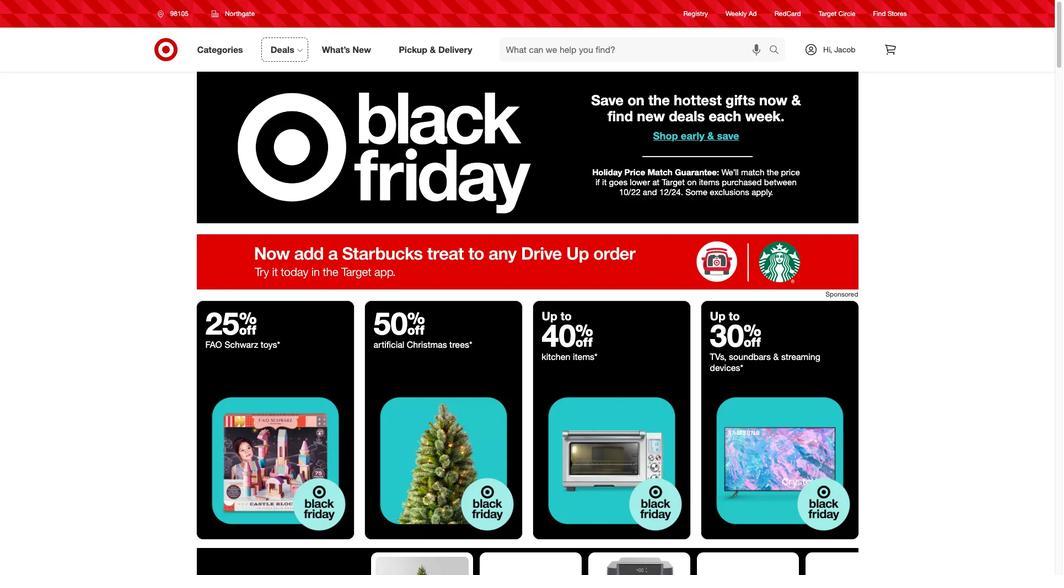 Task type: describe. For each thing, give the bounding box(es) containing it.
registry
[[684, 10, 708, 18]]

early
[[681, 130, 705, 142]]

toys*
[[261, 339, 280, 350]]

target circle link
[[819, 9, 856, 19]]

circle
[[839, 10, 856, 18]]

tvs, soundbars & streaming devices*
[[710, 352, 821, 374]]

up to for 40
[[542, 309, 572, 323]]

What can we help you find? suggestions appear below search field
[[500, 38, 772, 62]]

25
[[206, 305, 257, 342]]

redcard link
[[775, 9, 801, 19]]

deals
[[669, 107, 705, 125]]

up to for 30
[[710, 309, 740, 323]]

98105 button
[[150, 4, 200, 24]]

now
[[760, 92, 788, 109]]

40
[[542, 317, 594, 354]]

match
[[648, 167, 673, 177]]

match
[[742, 167, 765, 177]]

new
[[353, 44, 371, 55]]

we'll
[[722, 167, 739, 177]]

lower
[[630, 177, 651, 188]]

new
[[637, 107, 665, 125]]

between
[[765, 177, 797, 188]]

trees*
[[450, 339, 473, 350]]

target black friday image for tvs, soundbars & streaming devices*
[[702, 382, 859, 540]]

christmas
[[407, 339, 447, 350]]

week.
[[746, 107, 785, 125]]

price
[[625, 167, 646, 177]]

deals
[[271, 44, 295, 55]]

carousel region
[[197, 549, 859, 575]]

30
[[710, 317, 762, 354]]

devices*
[[710, 363, 744, 374]]

redcard
[[775, 10, 801, 18]]

jacob
[[835, 45, 856, 54]]

the for match
[[767, 167, 779, 177]]

kitchen
[[542, 352, 571, 363]]

deals link
[[261, 38, 308, 62]]

pickup & delivery
[[399, 44, 473, 55]]

northgate button
[[205, 4, 262, 24]]

gifts
[[726, 92, 756, 109]]

pickup
[[399, 44, 428, 55]]

soundbars
[[729, 352, 771, 363]]

12/24.
[[660, 187, 684, 198]]

it
[[603, 177, 607, 188]]

shop
[[654, 130, 679, 142]]

holiday price match guarantee:
[[593, 167, 720, 177]]

hottest
[[674, 92, 722, 109]]

purchased
[[722, 177, 762, 188]]

ad
[[749, 10, 757, 18]]

artificial
[[374, 339, 405, 350]]

target black friday image for fao schwarz toys*
[[197, 382, 354, 540]]

& left save
[[708, 130, 715, 142]]

on inside we'll match the price if it goes lower at target on items purchased between 10/22 and 12/24. some exclusions apply.
[[688, 177, 697, 188]]

we'll match the price if it goes lower at target on items purchased between 10/22 and 12/24. some exclusions apply.
[[596, 167, 801, 198]]

to for 40
[[561, 309, 572, 323]]

what's new
[[322, 44, 371, 55]]

up for 40
[[542, 309, 558, 323]]

apply.
[[752, 187, 774, 198]]

items*
[[573, 352, 598, 363]]



Task type: locate. For each thing, give the bounding box(es) containing it.
holiday
[[593, 167, 623, 177]]

on
[[628, 92, 645, 109], [688, 177, 697, 188]]

delivery
[[439, 44, 473, 55]]

3 target black friday image from the left
[[533, 382, 691, 540]]

the for on
[[649, 92, 670, 109]]

black friday deals image
[[197, 72, 859, 223]]

target right at
[[662, 177, 685, 188]]

exclusions
[[710, 187, 750, 198]]

and
[[643, 187, 657, 198]]

1 horizontal spatial the
[[767, 167, 779, 177]]

0 vertical spatial target
[[819, 10, 837, 18]]

items
[[699, 177, 720, 188]]

stores
[[888, 10, 907, 18]]

0 vertical spatial on
[[628, 92, 645, 109]]

search
[[765, 45, 791, 56]]

1 target black friday image from the left
[[197, 382, 354, 540]]

2 target black friday image from the left
[[365, 382, 522, 540]]

search button
[[765, 38, 791, 64]]

0 horizontal spatial target
[[662, 177, 685, 188]]

save on the hottest gifts now & find new deals each week.
[[592, 92, 802, 125]]

on left "items"
[[688, 177, 697, 188]]

2 to from the left
[[729, 309, 740, 323]]

the inside save on the hottest gifts now & find new deals each week.
[[649, 92, 670, 109]]

2 up from the left
[[710, 309, 726, 323]]

registry link
[[684, 9, 708, 19]]

target black friday image
[[197, 382, 354, 540], [365, 382, 522, 540], [533, 382, 691, 540], [702, 382, 859, 540]]

fao
[[206, 339, 222, 350]]

4 target black friday image from the left
[[702, 382, 859, 540]]

0 horizontal spatial to
[[561, 309, 572, 323]]

to
[[561, 309, 572, 323], [729, 309, 740, 323]]

if
[[596, 177, 600, 188]]

up to
[[542, 309, 572, 323], [710, 309, 740, 323]]

1 vertical spatial the
[[767, 167, 779, 177]]

1 vertical spatial target
[[662, 177, 685, 188]]

on right save
[[628, 92, 645, 109]]

weekly ad
[[726, 10, 757, 18]]

what's new link
[[313, 38, 385, 62]]

up
[[542, 309, 558, 323], [710, 309, 726, 323]]

0 vertical spatial the
[[649, 92, 670, 109]]

50 artificial christmas trees*
[[374, 305, 473, 350]]

& inside pickup & delivery link
[[430, 44, 436, 55]]

1 horizontal spatial target
[[819, 10, 837, 18]]

weekly
[[726, 10, 747, 18]]

1 up from the left
[[542, 309, 558, 323]]

find
[[874, 10, 887, 18]]

advertisement region
[[197, 234, 859, 290]]

streaming
[[782, 352, 821, 363]]

1 up to from the left
[[542, 309, 572, 323]]

up to up kitchen
[[542, 309, 572, 323]]

find stores
[[874, 10, 907, 18]]

hi, jacob
[[824, 45, 856, 54]]

northgate
[[225, 9, 255, 18]]

find
[[608, 107, 634, 125]]

target black friday image for artificial christmas trees*
[[365, 382, 522, 540]]

& right now
[[792, 92, 802, 109]]

98105
[[170, 9, 189, 18]]

the left price
[[767, 167, 779, 177]]

0 horizontal spatial up to
[[542, 309, 572, 323]]

guarantee:
[[675, 167, 720, 177]]

&
[[430, 44, 436, 55], [792, 92, 802, 109], [708, 130, 715, 142], [774, 352, 779, 363]]

up to up tvs,
[[710, 309, 740, 323]]

the
[[649, 92, 670, 109], [767, 167, 779, 177]]

& inside the tvs, soundbars & streaming devices*
[[774, 352, 779, 363]]

1 vertical spatial on
[[688, 177, 697, 188]]

0 horizontal spatial the
[[649, 92, 670, 109]]

1 horizontal spatial on
[[688, 177, 697, 188]]

pickup & delivery link
[[390, 38, 486, 62]]

find stores link
[[874, 9, 907, 19]]

target
[[819, 10, 837, 18], [662, 177, 685, 188]]

target circle
[[819, 10, 856, 18]]

hi,
[[824, 45, 833, 54]]

on inside save on the hottest gifts now & find new deals each week.
[[628, 92, 645, 109]]

price
[[782, 167, 801, 177]]

save
[[592, 92, 624, 109]]

what's
[[322, 44, 350, 55]]

up up kitchen
[[542, 309, 558, 323]]

& left streaming on the right bottom of page
[[774, 352, 779, 363]]

categories link
[[188, 38, 257, 62]]

at
[[653, 177, 660, 188]]

to up kitchen items* in the bottom of the page
[[561, 309, 572, 323]]

up for 30
[[710, 309, 726, 323]]

each
[[709, 107, 742, 125]]

tvs,
[[710, 352, 727, 363]]

& right pickup
[[430, 44, 436, 55]]

to up soundbars
[[729, 309, 740, 323]]

some
[[686, 187, 708, 198]]

goes
[[609, 177, 628, 188]]

target black friday image for kitchen items*
[[533, 382, 691, 540]]

1 horizontal spatial up
[[710, 309, 726, 323]]

the inside we'll match the price if it goes lower at target on items purchased between 10/22 and 12/24. some exclusions apply.
[[767, 167, 779, 177]]

0 horizontal spatial up
[[542, 309, 558, 323]]

weekly ad link
[[726, 9, 757, 19]]

2 up to from the left
[[710, 309, 740, 323]]

schwarz
[[225, 339, 258, 350]]

sponsored
[[826, 290, 859, 298]]

categories
[[197, 44, 243, 55]]

10/22
[[619, 187, 641, 198]]

shop early & save
[[654, 130, 740, 142]]

1 to from the left
[[561, 309, 572, 323]]

25 fao schwarz toys*
[[206, 305, 280, 350]]

target inside we'll match the price if it goes lower at target on items purchased between 10/22 and 12/24. some exclusions apply.
[[662, 177, 685, 188]]

to for 30
[[729, 309, 740, 323]]

the up the shop
[[649, 92, 670, 109]]

up up tvs,
[[710, 309, 726, 323]]

1 horizontal spatial to
[[729, 309, 740, 323]]

50
[[374, 305, 425, 342]]

0 horizontal spatial on
[[628, 92, 645, 109]]

kitchen items*
[[542, 352, 598, 363]]

save
[[718, 130, 740, 142]]

1 horizontal spatial up to
[[710, 309, 740, 323]]

target left "circle"
[[819, 10, 837, 18]]

& inside save on the hottest gifts now & find new deals each week.
[[792, 92, 802, 109]]



Task type: vqa. For each thing, say whether or not it's contained in the screenshot.
* See offer details. Restrictions apply. Pricing, promotions and availability may vary by location and at Target.com
no



